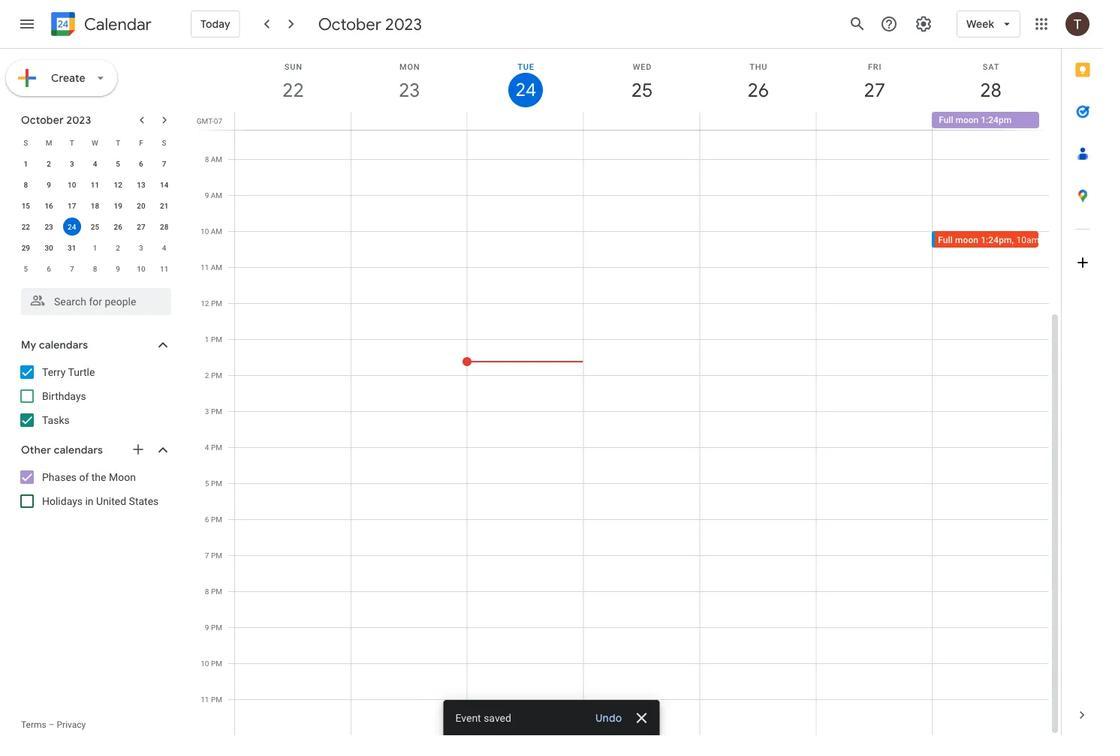 Task type: describe. For each thing, give the bounding box(es) containing it.
26 inside grid
[[747, 78, 768, 103]]

1 horizontal spatial october 2023
[[318, 14, 422, 35]]

pm for 3 pm
[[211, 407, 222, 416]]

1 horizontal spatial 5
[[116, 159, 120, 168]]

fri 27
[[863, 62, 885, 103]]

,
[[1012, 235, 1014, 245]]

privacy
[[57, 720, 86, 731]]

moon
[[109, 471, 136, 484]]

1:24pm for full moon 1:24pm , 10am
[[981, 235, 1012, 245]]

26 link
[[741, 73, 776, 107]]

2 for 2 pm
[[205, 371, 209, 380]]

row containing 1
[[14, 153, 176, 174]]

28 element
[[155, 218, 173, 236]]

terry turtle
[[42, 366, 95, 379]]

18 element
[[86, 197, 104, 215]]

tue 24
[[515, 62, 535, 102]]

22 inside grid
[[282, 78, 303, 103]]

2 for november 2 element
[[116, 243, 120, 252]]

18
[[91, 201, 99, 210]]

27 link
[[858, 73, 892, 107]]

20
[[137, 201, 145, 210]]

settings menu image
[[915, 15, 933, 33]]

26 element
[[109, 218, 127, 236]]

19
[[114, 201, 122, 210]]

11 for 11 am
[[201, 263, 209, 272]]

1 horizontal spatial 24
[[515, 78, 535, 102]]

1 vertical spatial 2023
[[66, 113, 91, 127]]

10 for 10 element
[[68, 180, 76, 189]]

tasks
[[42, 414, 70, 427]]

11 element
[[86, 176, 104, 194]]

10am
[[1017, 235, 1040, 245]]

wed
[[633, 62, 652, 71]]

29
[[22, 243, 30, 252]]

5 for 5 pm
[[205, 479, 209, 488]]

pm for 11 pm
[[211, 696, 222, 705]]

moon for full moon 1:24pm , 10am
[[955, 235, 979, 245]]

0 horizontal spatial october 2023
[[21, 113, 91, 127]]

sun 22
[[282, 62, 303, 103]]

0 vertical spatial 27
[[863, 78, 885, 103]]

turtle
[[68, 366, 95, 379]]

november 7 element
[[63, 260, 81, 278]]

Search for people text field
[[30, 288, 162, 315]]

24, today element
[[63, 218, 81, 236]]

25 element
[[86, 218, 104, 236]]

4 for 4 pm
[[205, 443, 209, 452]]

row containing 15
[[14, 195, 176, 216]]

november 5 element
[[17, 260, 35, 278]]

today button
[[191, 6, 240, 42]]

9 am
[[205, 191, 222, 200]]

1 cell from the left
[[235, 112, 351, 130]]

november 10 element
[[132, 260, 150, 278]]

1 horizontal spatial 6
[[139, 159, 143, 168]]

8 for 8 am
[[205, 155, 209, 164]]

pm for 5 pm
[[211, 479, 222, 488]]

w
[[92, 138, 98, 147]]

thu 26
[[747, 62, 768, 103]]

row group containing 1
[[14, 153, 176, 279]]

calendars for my calendars
[[39, 339, 88, 352]]

other calendars list
[[3, 466, 186, 514]]

main drawer image
[[18, 15, 36, 33]]

november 9 element
[[109, 260, 127, 278]]

create
[[51, 71, 86, 85]]

grid containing 22
[[192, 49, 1061, 737]]

am for 8 am
[[211, 155, 222, 164]]

6 cell from the left
[[816, 112, 932, 130]]

fri
[[868, 62, 882, 71]]

the
[[91, 471, 106, 484]]

31
[[68, 243, 76, 252]]

privacy link
[[57, 720, 86, 731]]

0 vertical spatial 2
[[47, 159, 51, 168]]

0 vertical spatial 3
[[70, 159, 74, 168]]

26 inside row group
[[114, 222, 122, 231]]

week
[[967, 17, 995, 31]]

full moon 1:24pm row
[[228, 112, 1061, 130]]

am for 10 am
[[211, 227, 222, 236]]

other
[[21, 444, 51, 457]]

25 inside the "wed 25"
[[631, 78, 652, 103]]

27 element
[[132, 218, 150, 236]]

10 am
[[201, 227, 222, 236]]

11 for 11 pm
[[201, 696, 209, 705]]

10 pm
[[201, 659, 222, 669]]

8 pm
[[205, 587, 222, 596]]

6 pm
[[205, 515, 222, 524]]

1 for 1 pm
[[205, 335, 209, 344]]

saved
[[484, 712, 511, 725]]

23 link
[[392, 73, 427, 107]]

november 2 element
[[109, 239, 127, 257]]

4 pm
[[205, 443, 222, 452]]

1 s from the left
[[24, 138, 28, 147]]

12 for 12 pm
[[201, 299, 209, 308]]

am for 9 am
[[211, 191, 222, 200]]

1:24pm for full moon 1:24pm
[[981, 115, 1012, 125]]

week button
[[957, 6, 1021, 42]]

7 pm
[[205, 551, 222, 560]]

gmt-07
[[197, 116, 222, 125]]

15 element
[[17, 197, 35, 215]]

9 for november 9 element at the top left of page
[[116, 264, 120, 273]]

pm for 2 pm
[[211, 371, 222, 380]]

m
[[46, 138, 52, 147]]

sat 28
[[979, 62, 1001, 103]]

create button
[[6, 60, 117, 96]]

20 element
[[132, 197, 150, 215]]

14
[[160, 180, 168, 189]]

states
[[129, 495, 159, 508]]

pm for 8 pm
[[211, 587, 222, 596]]

row containing 8
[[14, 174, 176, 195]]

10 for november 10 element
[[137, 264, 145, 273]]

united
[[96, 495, 126, 508]]

3 for 3 pm
[[205, 407, 209, 416]]

1 pm
[[205, 335, 222, 344]]

13
[[137, 180, 145, 189]]

22 link
[[276, 73, 311, 107]]

27 inside october 2023 grid
[[137, 222, 145, 231]]

2 t from the left
[[116, 138, 120, 147]]

calendar
[[84, 14, 152, 35]]

pm for 4 pm
[[211, 443, 222, 452]]

28 inside grid
[[979, 78, 1001, 103]]

9 for 9 am
[[205, 191, 209, 200]]

1 for november 1 element
[[93, 243, 97, 252]]

of
[[79, 471, 89, 484]]

0 vertical spatial 1
[[24, 159, 28, 168]]

23 inside mon 23
[[398, 78, 419, 103]]

f
[[139, 138, 143, 147]]

calendar element
[[48, 9, 152, 42]]



Task type: locate. For each thing, give the bounding box(es) containing it.
7 down 31 element
[[70, 264, 74, 273]]

21 element
[[155, 197, 173, 215]]

9 pm from the top
[[211, 587, 222, 596]]

7 row from the top
[[14, 258, 176, 279]]

cell down 26 link
[[700, 112, 816, 130]]

t left f
[[116, 138, 120, 147]]

0 horizontal spatial 12
[[114, 180, 122, 189]]

moon left ,
[[955, 235, 979, 245]]

2 1:24pm from the top
[[981, 235, 1012, 245]]

5 row from the top
[[14, 216, 176, 237]]

0 horizontal spatial 5
[[24, 264, 28, 273]]

2 horizontal spatial 4
[[205, 443, 209, 452]]

1 horizontal spatial 1
[[93, 243, 97, 252]]

wed 25
[[631, 62, 652, 103]]

1 horizontal spatial 2023
[[385, 14, 422, 35]]

1 vertical spatial 1:24pm
[[981, 235, 1012, 245]]

mon 23
[[398, 62, 420, 103]]

cell down 22 link
[[235, 112, 351, 130]]

terms
[[21, 720, 46, 731]]

1 vertical spatial 6
[[47, 264, 51, 273]]

0 horizontal spatial 3
[[70, 159, 74, 168]]

8
[[205, 155, 209, 164], [24, 180, 28, 189], [93, 264, 97, 273], [205, 587, 209, 596]]

0 horizontal spatial t
[[70, 138, 74, 147]]

event saved
[[456, 712, 511, 725]]

1 vertical spatial 24
[[68, 222, 76, 231]]

6 for 6 pm
[[205, 515, 209, 524]]

6 inside november 6 element
[[47, 264, 51, 273]]

25 down 18
[[91, 222, 99, 231]]

0 horizontal spatial 6
[[47, 264, 51, 273]]

14 element
[[155, 176, 173, 194]]

3 down 2 pm
[[205, 407, 209, 416]]

9
[[47, 180, 51, 189], [205, 191, 209, 200], [116, 264, 120, 273], [205, 623, 209, 632]]

11
[[91, 180, 99, 189], [201, 263, 209, 272], [160, 264, 168, 273], [201, 696, 209, 705]]

1 vertical spatial 7
[[70, 264, 74, 273]]

8 for november 8 'element'
[[93, 264, 97, 273]]

row down november 1 element
[[14, 258, 176, 279]]

3 pm
[[205, 407, 222, 416]]

pm for 10 pm
[[211, 659, 222, 669]]

28 down sat
[[979, 78, 1001, 103]]

1 horizontal spatial 7
[[162, 159, 166, 168]]

row down the w
[[14, 153, 176, 174]]

17
[[68, 201, 76, 210]]

10 pm from the top
[[211, 623, 222, 632]]

0 vertical spatial 2023
[[385, 14, 422, 35]]

22 element
[[17, 218, 35, 236]]

pm for 12 pm
[[211, 299, 222, 308]]

cell down 25 link
[[584, 112, 700, 130]]

1:24pm left 10am
[[981, 235, 1012, 245]]

8 down november 1 element
[[93, 264, 97, 273]]

sun
[[285, 62, 303, 71]]

4 row from the top
[[14, 195, 176, 216]]

moon
[[956, 115, 979, 125], [955, 235, 979, 245]]

mon
[[400, 62, 420, 71]]

pm for 1 pm
[[211, 335, 222, 344]]

21
[[160, 201, 168, 210]]

2 am from the top
[[211, 191, 222, 200]]

2023 down create at left top
[[66, 113, 91, 127]]

moon for full moon 1:24pm
[[956, 115, 979, 125]]

19 element
[[109, 197, 127, 215]]

11 am
[[201, 263, 222, 272]]

1 inside november 1 element
[[93, 243, 97, 252]]

10 up the 17
[[68, 180, 76, 189]]

full
[[939, 115, 954, 125], [938, 235, 953, 245]]

11 up 18
[[91, 180, 99, 189]]

row containing 22
[[14, 216, 176, 237]]

calendars inside dropdown button
[[54, 444, 103, 457]]

1 horizontal spatial 23
[[398, 78, 419, 103]]

12 inside row
[[114, 180, 122, 189]]

30
[[45, 243, 53, 252]]

23 inside '23' "element"
[[45, 222, 53, 231]]

10 up 11 am
[[201, 227, 209, 236]]

0 horizontal spatial 25
[[91, 222, 99, 231]]

1 vertical spatial full
[[938, 235, 953, 245]]

october 2023 up mon
[[318, 14, 422, 35]]

0 horizontal spatial 24
[[68, 222, 76, 231]]

2 vertical spatial 1
[[205, 335, 209, 344]]

tue
[[518, 62, 535, 71]]

undo button
[[590, 711, 628, 726]]

pm for 9 pm
[[211, 623, 222, 632]]

pm down 9 pm
[[211, 659, 222, 669]]

0 vertical spatial october 2023
[[318, 14, 422, 35]]

0 vertical spatial 23
[[398, 78, 419, 103]]

in
[[85, 495, 94, 508]]

terms – privacy
[[21, 720, 86, 731]]

add other calendars image
[[131, 442, 146, 457]]

0 vertical spatial 22
[[282, 78, 303, 103]]

cell down 24 link
[[468, 112, 584, 130]]

12 element
[[109, 176, 127, 194]]

12 up 19
[[114, 180, 122, 189]]

november 4 element
[[155, 239, 173, 257]]

25 down wed
[[631, 78, 652, 103]]

row down 18 element
[[14, 216, 176, 237]]

8 for 8 pm
[[205, 587, 209, 596]]

4 pm from the top
[[211, 407, 222, 416]]

1 horizontal spatial 27
[[863, 78, 885, 103]]

17 element
[[63, 197, 81, 215]]

23
[[398, 78, 419, 103], [45, 222, 53, 231]]

am for 11 am
[[211, 263, 222, 272]]

3 am from the top
[[211, 227, 222, 236]]

25 inside row group
[[91, 222, 99, 231]]

2 pm from the top
[[211, 335, 222, 344]]

calendars up of
[[54, 444, 103, 457]]

row containing 29
[[14, 237, 176, 258]]

2 horizontal spatial 7
[[205, 551, 209, 560]]

1 vertical spatial 28
[[160, 222, 168, 231]]

24
[[515, 78, 535, 102], [68, 222, 76, 231]]

row down 11 element
[[14, 195, 176, 216]]

am down "9 am"
[[211, 227, 222, 236]]

12 inside grid
[[201, 299, 209, 308]]

3 for november 3 element
[[139, 243, 143, 252]]

9 up 16 element
[[47, 180, 51, 189]]

12 pm
[[201, 299, 222, 308]]

calendars for other calendars
[[54, 444, 103, 457]]

my calendars button
[[3, 334, 186, 358]]

13 element
[[132, 176, 150, 194]]

0 horizontal spatial 27
[[137, 222, 145, 231]]

1 vertical spatial 2
[[116, 243, 120, 252]]

grid
[[192, 49, 1061, 737]]

7 inside grid
[[205, 551, 209, 560]]

6 up 13 element
[[139, 159, 143, 168]]

sat
[[983, 62, 1000, 71]]

3 cell from the left
[[468, 112, 584, 130]]

2 vertical spatial 5
[[205, 479, 209, 488]]

am down "8 am"
[[211, 191, 222, 200]]

3 down the 27 element
[[139, 243, 143, 252]]

calendar heading
[[81, 14, 152, 35]]

cell down 27 link
[[816, 112, 932, 130]]

7 for november 7 element
[[70, 264, 74, 273]]

12 down 11 am
[[201, 299, 209, 308]]

full moon 1:24pm
[[939, 115, 1012, 125]]

0 horizontal spatial 7
[[70, 264, 74, 273]]

1 vertical spatial 4
[[162, 243, 166, 252]]

moon inside full moon 1:24pm button
[[956, 115, 979, 125]]

1 horizontal spatial 12
[[201, 299, 209, 308]]

3 up 10 element
[[70, 159, 74, 168]]

22 inside row group
[[22, 222, 30, 231]]

2 down m
[[47, 159, 51, 168]]

1 vertical spatial 26
[[114, 222, 122, 231]]

1 horizontal spatial 4
[[162, 243, 166, 252]]

11 down november 4 element
[[160, 264, 168, 273]]

0 vertical spatial 26
[[747, 78, 768, 103]]

cell
[[235, 112, 351, 130], [351, 112, 468, 130], [468, 112, 584, 130], [584, 112, 700, 130], [700, 112, 816, 130], [816, 112, 932, 130]]

pm down 5 pm
[[211, 515, 222, 524]]

gmt-
[[197, 116, 214, 125]]

november 6 element
[[40, 260, 58, 278]]

pm down 2 pm
[[211, 407, 222, 416]]

10 element
[[63, 176, 81, 194]]

24 cell
[[60, 216, 83, 237]]

2 cell from the left
[[351, 112, 468, 130]]

4 cell from the left
[[584, 112, 700, 130]]

11 pm
[[201, 696, 222, 705]]

10 down november 3 element
[[137, 264, 145, 273]]

28
[[979, 78, 1001, 103], [160, 222, 168, 231]]

2 up 3 pm
[[205, 371, 209, 380]]

2 horizontal spatial 3
[[205, 407, 209, 416]]

1 t from the left
[[70, 138, 74, 147]]

0 horizontal spatial 22
[[22, 222, 30, 231]]

1 horizontal spatial 3
[[139, 243, 143, 252]]

row up 18 element
[[14, 174, 176, 195]]

2 horizontal spatial 1
[[205, 335, 209, 344]]

7
[[162, 159, 166, 168], [70, 264, 74, 273], [205, 551, 209, 560]]

6 pm from the top
[[211, 479, 222, 488]]

5 up 6 pm
[[205, 479, 209, 488]]

am up 12 pm
[[211, 263, 222, 272]]

calendars up terry turtle
[[39, 339, 88, 352]]

5 inside grid
[[205, 479, 209, 488]]

2 horizontal spatial 5
[[205, 479, 209, 488]]

1 pm from the top
[[211, 299, 222, 308]]

1 vertical spatial 12
[[201, 299, 209, 308]]

1:24pm inside full moon 1:24pm button
[[981, 115, 1012, 125]]

2023 up mon
[[385, 14, 422, 35]]

0 vertical spatial 28
[[979, 78, 1001, 103]]

1 vertical spatial 25
[[91, 222, 99, 231]]

0 vertical spatial 1:24pm
[[981, 115, 1012, 125]]

2 row from the top
[[14, 153, 176, 174]]

07
[[214, 116, 222, 125]]

2 vertical spatial 2
[[205, 371, 209, 380]]

0 horizontal spatial 2
[[47, 159, 51, 168]]

terry
[[42, 366, 66, 379]]

0 vertical spatial calendars
[[39, 339, 88, 352]]

phases
[[42, 471, 77, 484]]

1 vertical spatial october
[[21, 113, 64, 127]]

pm for 7 pm
[[211, 551, 222, 560]]

12
[[114, 180, 122, 189], [201, 299, 209, 308]]

pm
[[211, 299, 222, 308], [211, 335, 222, 344], [211, 371, 222, 380], [211, 407, 222, 416], [211, 443, 222, 452], [211, 479, 222, 488], [211, 515, 222, 524], [211, 551, 222, 560], [211, 587, 222, 596], [211, 623, 222, 632], [211, 659, 222, 669], [211, 696, 222, 705]]

cell down 23 link
[[351, 112, 468, 130]]

pm up 6 pm
[[211, 479, 222, 488]]

3 row from the top
[[14, 174, 176, 195]]

1 horizontal spatial 26
[[747, 78, 768, 103]]

8 up "9 am"
[[205, 155, 209, 164]]

my calendars
[[21, 339, 88, 352]]

t left the w
[[70, 138, 74, 147]]

0 horizontal spatial 2023
[[66, 113, 91, 127]]

6 down 30 element
[[47, 264, 51, 273]]

other calendars button
[[3, 439, 186, 463]]

pm down 8 pm
[[211, 623, 222, 632]]

my
[[21, 339, 36, 352]]

calendars inside 'dropdown button'
[[39, 339, 88, 352]]

28 inside october 2023 grid
[[160, 222, 168, 231]]

3
[[70, 159, 74, 168], [139, 243, 143, 252], [205, 407, 209, 416]]

4 inside grid
[[205, 443, 209, 452]]

s
[[24, 138, 28, 147], [162, 138, 166, 147]]

october 2023 grid
[[14, 132, 176, 279]]

row down the 25 element
[[14, 237, 176, 258]]

4
[[93, 159, 97, 168], [162, 243, 166, 252], [205, 443, 209, 452]]

0 vertical spatial 6
[[139, 159, 143, 168]]

5 pm
[[205, 479, 222, 488]]

november 1 element
[[86, 239, 104, 257]]

29 element
[[17, 239, 35, 257]]

birthdays
[[42, 390, 86, 403]]

row group
[[14, 153, 176, 279]]

row
[[14, 132, 176, 153], [14, 153, 176, 174], [14, 174, 176, 195], [14, 195, 176, 216], [14, 216, 176, 237], [14, 237, 176, 258], [14, 258, 176, 279]]

8 inside 'element'
[[93, 264, 97, 273]]

full moon 1:24pm , 10am
[[938, 235, 1040, 245]]

2 horizontal spatial 2
[[205, 371, 209, 380]]

2 vertical spatial 3
[[205, 407, 209, 416]]

pm down 10 pm
[[211, 696, 222, 705]]

None search field
[[0, 282, 186, 315]]

full for full moon 1:24pm
[[939, 115, 954, 125]]

12 pm from the top
[[211, 696, 222, 705]]

7 up the 14 element
[[162, 159, 166, 168]]

pm up 1 pm at the top left of page
[[211, 299, 222, 308]]

2 horizontal spatial 6
[[205, 515, 209, 524]]

5 up 12 element
[[116, 159, 120, 168]]

phases of the moon
[[42, 471, 136, 484]]

27
[[863, 78, 885, 103], [137, 222, 145, 231]]

10
[[68, 180, 76, 189], [201, 227, 209, 236], [137, 264, 145, 273], [201, 659, 209, 669]]

5 down 29 element
[[24, 264, 28, 273]]

november 3 element
[[132, 239, 150, 257]]

6 for november 6 element
[[47, 264, 51, 273]]

2 pm
[[205, 371, 222, 380]]

5 for november 5 element
[[24, 264, 28, 273]]

1 down the 25 element
[[93, 243, 97, 252]]

pm up 8 pm
[[211, 551, 222, 560]]

23 down mon
[[398, 78, 419, 103]]

0 vertical spatial 24
[[515, 78, 535, 102]]

28 link
[[974, 73, 1008, 107]]

s right f
[[162, 138, 166, 147]]

8 pm from the top
[[211, 551, 222, 560]]

15
[[22, 201, 30, 210]]

1 up 15 element
[[24, 159, 28, 168]]

7 up 8 pm
[[205, 551, 209, 560]]

4 up november 11 element at the top left of page
[[162, 243, 166, 252]]

my calendars list
[[3, 361, 186, 433]]

pm up 2 pm
[[211, 335, 222, 344]]

1 horizontal spatial 2
[[116, 243, 120, 252]]

0 horizontal spatial 28
[[160, 222, 168, 231]]

8 down 7 pm at the bottom of page
[[205, 587, 209, 596]]

holidays
[[42, 495, 83, 508]]

2 s from the left
[[162, 138, 166, 147]]

0 vertical spatial 5
[[116, 159, 120, 168]]

12 for 12
[[114, 180, 122, 189]]

24 down the 17
[[68, 222, 76, 231]]

pm up 5 pm
[[211, 443, 222, 452]]

0 vertical spatial 12
[[114, 180, 122, 189]]

10 for 10 pm
[[201, 659, 209, 669]]

undo
[[596, 712, 622, 726]]

1 vertical spatial 23
[[45, 222, 53, 231]]

today
[[201, 17, 230, 31]]

4 am from the top
[[211, 263, 222, 272]]

2 down the 26 element
[[116, 243, 120, 252]]

2 vertical spatial 6
[[205, 515, 209, 524]]

9 up 10 am
[[205, 191, 209, 200]]

23 element
[[40, 218, 58, 236]]

9 for 9 pm
[[205, 623, 209, 632]]

1 horizontal spatial s
[[162, 138, 166, 147]]

1 vertical spatial 27
[[137, 222, 145, 231]]

7 pm from the top
[[211, 515, 222, 524]]

11 down 10 pm
[[201, 696, 209, 705]]

6 down 5 pm
[[205, 515, 209, 524]]

22 down 15
[[22, 222, 30, 231]]

full inside button
[[939, 115, 954, 125]]

1 horizontal spatial t
[[116, 138, 120, 147]]

11 down 10 am
[[201, 263, 209, 272]]

5
[[116, 159, 120, 168], [24, 264, 28, 273], [205, 479, 209, 488]]

1 vertical spatial 3
[[139, 243, 143, 252]]

tab list
[[1062, 49, 1103, 695]]

24 down tue
[[515, 78, 535, 102]]

24 link
[[509, 73, 543, 107]]

4 up 11 element
[[93, 159, 97, 168]]

7 for 7 pm
[[205, 551, 209, 560]]

–
[[49, 720, 54, 731]]

0 vertical spatial 7
[[162, 159, 166, 168]]

2 vertical spatial 4
[[205, 443, 209, 452]]

23 up 30
[[45, 222, 53, 231]]

1 vertical spatial moon
[[955, 235, 979, 245]]

moon down 28 link
[[956, 115, 979, 125]]

0 horizontal spatial s
[[24, 138, 28, 147]]

row containing s
[[14, 132, 176, 153]]

t
[[70, 138, 74, 147], [116, 138, 120, 147]]

am up "9 am"
[[211, 155, 222, 164]]

11 pm from the top
[[211, 659, 222, 669]]

1:24pm down 28 link
[[981, 115, 1012, 125]]

27 down fri
[[863, 78, 885, 103]]

1 vertical spatial 5
[[24, 264, 28, 273]]

11 for 11 element
[[91, 180, 99, 189]]

other calendars
[[21, 444, 103, 457]]

1 vertical spatial october 2023
[[21, 113, 91, 127]]

0 vertical spatial full
[[939, 115, 954, 125]]

26 down thu
[[747, 78, 768, 103]]

0 horizontal spatial 23
[[45, 222, 53, 231]]

5 pm from the top
[[211, 443, 222, 452]]

holidays in united states
[[42, 495, 159, 508]]

0 horizontal spatial 26
[[114, 222, 122, 231]]

0 vertical spatial 25
[[631, 78, 652, 103]]

event
[[456, 712, 481, 725]]

s left m
[[24, 138, 28, 147]]

2
[[47, 159, 51, 168], [116, 243, 120, 252], [205, 371, 209, 380]]

6 inside grid
[[205, 515, 209, 524]]

0 horizontal spatial 1
[[24, 159, 28, 168]]

9 pm
[[205, 623, 222, 632]]

28 down "21"
[[160, 222, 168, 231]]

1 down 12 pm
[[205, 335, 209, 344]]

10 up 11 pm on the bottom of page
[[201, 659, 209, 669]]

8 up 15 element
[[24, 180, 28, 189]]

1 horizontal spatial 22
[[282, 78, 303, 103]]

6
[[139, 159, 143, 168], [47, 264, 51, 273], [205, 515, 209, 524]]

24 inside cell
[[68, 222, 76, 231]]

1 1:24pm from the top
[[981, 115, 1012, 125]]

22 down sun
[[282, 78, 303, 103]]

0 vertical spatial moon
[[956, 115, 979, 125]]

11 for november 11 element at the top left of page
[[160, 264, 168, 273]]

1
[[24, 159, 28, 168], [93, 243, 97, 252], [205, 335, 209, 344]]

26 down 19
[[114, 222, 122, 231]]

4 for november 4 element
[[162, 243, 166, 252]]

9 up 10 pm
[[205, 623, 209, 632]]

6 row from the top
[[14, 237, 176, 258]]

30 element
[[40, 239, 58, 257]]

1 am from the top
[[211, 155, 222, 164]]

1 horizontal spatial 28
[[979, 78, 1001, 103]]

10 for 10 am
[[201, 227, 209, 236]]

pm up 3 pm
[[211, 371, 222, 380]]

pm down 7 pm at the bottom of page
[[211, 587, 222, 596]]

27 down 20
[[137, 222, 145, 231]]

thu
[[750, 62, 768, 71]]

0 vertical spatial 4
[[93, 159, 97, 168]]

1 vertical spatial calendars
[[54, 444, 103, 457]]

row up 11 element
[[14, 132, 176, 153]]

0 horizontal spatial october
[[21, 113, 64, 127]]

4 up 5 pm
[[205, 443, 209, 452]]

16
[[45, 201, 53, 210]]

2 vertical spatial 7
[[205, 551, 209, 560]]

1 vertical spatial 22
[[22, 222, 30, 231]]

25 link
[[625, 73, 660, 107]]

0 vertical spatial october
[[318, 14, 382, 35]]

november 8 element
[[86, 260, 104, 278]]

terms link
[[21, 720, 46, 731]]

full moon 1:24pm button
[[932, 112, 1040, 128]]

1 vertical spatial 1
[[93, 243, 97, 252]]

3 pm from the top
[[211, 371, 222, 380]]

1 row from the top
[[14, 132, 176, 153]]

1 horizontal spatial 25
[[631, 78, 652, 103]]

october 2023 up m
[[21, 113, 91, 127]]

row containing 5
[[14, 258, 176, 279]]

31 element
[[63, 239, 81, 257]]

1 horizontal spatial october
[[318, 14, 382, 35]]

full for full moon 1:24pm , 10am
[[938, 235, 953, 245]]

5 cell from the left
[[700, 112, 816, 130]]

0 horizontal spatial 4
[[93, 159, 97, 168]]

16 element
[[40, 197, 58, 215]]

8 am
[[205, 155, 222, 164]]

1 inside grid
[[205, 335, 209, 344]]

november 11 element
[[155, 260, 173, 278]]

25
[[631, 78, 652, 103], [91, 222, 99, 231]]

9 down november 2 element
[[116, 264, 120, 273]]

pm for 6 pm
[[211, 515, 222, 524]]



Task type: vqa. For each thing, say whether or not it's contained in the screenshot.


